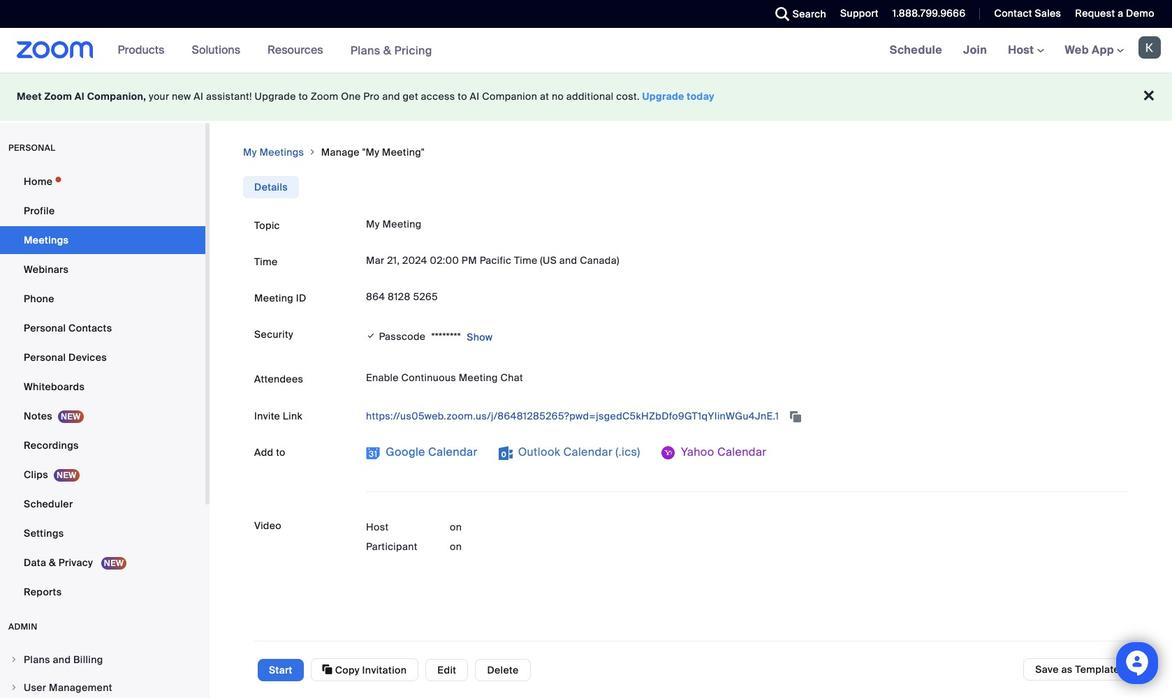 Task type: vqa. For each thing, say whether or not it's contained in the screenshot.
********
yes



Task type: locate. For each thing, give the bounding box(es) containing it.
calendar right google on the left bottom of page
[[428, 445, 478, 460]]

btn image inside yahoo calendar link
[[661, 446, 675, 460]]

request
[[1076, 7, 1115, 20]]

start
[[269, 664, 292, 677]]

5265
[[413, 291, 438, 303]]

and
[[382, 90, 400, 103], [560, 254, 577, 267], [53, 654, 71, 667]]

0 vertical spatial meetings
[[260, 146, 304, 159]]

billing
[[73, 654, 103, 667]]

0 vertical spatial and
[[382, 90, 400, 103]]

copy url image
[[789, 412, 803, 422]]

1 ai from the left
[[75, 90, 85, 103]]

0 horizontal spatial and
[[53, 654, 71, 667]]

21,
[[387, 254, 400, 267]]

0 horizontal spatial host
[[366, 521, 389, 534]]

products
[[118, 43, 164, 57]]

btn image
[[366, 446, 380, 460], [661, 446, 675, 460]]

2 horizontal spatial ai
[[470, 90, 480, 103]]

canada)
[[580, 254, 620, 267]]

cost.
[[616, 90, 640, 103]]

1 horizontal spatial host
[[1008, 43, 1037, 57]]

web
[[1065, 43, 1089, 57]]

btn image for google calendar
[[366, 446, 380, 460]]

settings link
[[0, 520, 205, 548]]

btn image left google on the left bottom of page
[[366, 446, 380, 460]]

1 on from the top
[[450, 521, 462, 534]]

plans right right image
[[24, 654, 50, 667]]

2 personal from the top
[[24, 351, 66, 364]]

0 horizontal spatial ai
[[75, 90, 85, 103]]

1 zoom from the left
[[44, 90, 72, 103]]

profile
[[24, 205, 55, 217]]

to right access
[[458, 90, 467, 103]]

right image inside user management menu item
[[10, 684, 18, 692]]

assistant!
[[206, 90, 252, 103]]

1 horizontal spatial meeting
[[383, 218, 422, 231]]

1 horizontal spatial to
[[299, 90, 308, 103]]

0 vertical spatial right image
[[308, 145, 317, 159]]

1 horizontal spatial upgrade
[[643, 90, 685, 103]]

1 vertical spatial &
[[49, 557, 56, 569]]

0 horizontal spatial my
[[243, 146, 257, 159]]

1 vertical spatial meeting
[[254, 292, 294, 305]]

calendar for yahoo
[[718, 445, 767, 460]]

calendar for google
[[428, 445, 478, 460]]

btn image inside google calendar link
[[366, 446, 380, 460]]

profile picture image
[[1139, 36, 1161, 59]]

1 horizontal spatial and
[[382, 90, 400, 103]]

my up manage my meeting tab control tab list
[[243, 146, 257, 159]]

zoom
[[44, 90, 72, 103], [311, 90, 338, 103]]

host element
[[450, 521, 534, 535], [450, 540, 534, 554]]

webinars link
[[0, 256, 205, 284]]

02:00
[[430, 254, 459, 267]]

plans & pricing link
[[351, 43, 432, 58], [351, 43, 432, 58]]

0 horizontal spatial btn image
[[366, 446, 380, 460]]

1 my meetings link from the top
[[243, 145, 304, 159]]

to right add in the left of the page
[[276, 446, 286, 459]]

host down contact sales
[[1008, 43, 1037, 57]]

1 horizontal spatial my
[[366, 218, 380, 231]]

& inside personal menu menu
[[49, 557, 56, 569]]

0 horizontal spatial meetings
[[24, 234, 69, 247]]

1 calendar from the left
[[428, 445, 478, 460]]

1 vertical spatial host
[[366, 521, 389, 534]]

contact sales link
[[984, 0, 1065, 28], [995, 7, 1062, 20]]

ai left companion
[[470, 90, 480, 103]]

personal devices link
[[0, 344, 205, 372]]

your
[[149, 90, 169, 103]]

1.888.799.9666 button
[[882, 0, 969, 28], [893, 7, 966, 20]]

save
[[1036, 664, 1059, 676]]

to
[[299, 90, 308, 103], [458, 90, 467, 103], [276, 446, 286, 459]]

1 vertical spatial personal
[[24, 351, 66, 364]]

1 horizontal spatial btn image
[[661, 446, 675, 460]]

request a demo
[[1076, 7, 1155, 20]]

meetings up webinars
[[24, 234, 69, 247]]

enable
[[366, 372, 399, 384]]

data & privacy link
[[0, 549, 205, 577]]

data
[[24, 557, 46, 569]]

1 horizontal spatial zoom
[[311, 90, 338, 103]]

clips link
[[0, 461, 205, 489]]

2 horizontal spatial and
[[560, 254, 577, 267]]

0 horizontal spatial upgrade
[[255, 90, 296, 103]]

zoom right meet
[[44, 90, 72, 103]]

manage "my meeting" link
[[321, 145, 425, 159]]

zoom left one
[[311, 90, 338, 103]]

2 btn image from the left
[[661, 446, 675, 460]]

right image left manage
[[308, 145, 317, 159]]

1 vertical spatial plans
[[24, 654, 50, 667]]

& for privacy
[[49, 557, 56, 569]]

google calendar
[[383, 445, 478, 460]]

to down resources dropdown button
[[299, 90, 308, 103]]

join
[[964, 43, 987, 57]]

0 vertical spatial host element
[[450, 521, 534, 535]]

upgrade right cost.
[[643, 90, 685, 103]]

1 btn image from the left
[[366, 446, 380, 460]]

btn image left yahoo
[[661, 446, 675, 460]]

and left get
[[382, 90, 400, 103]]

my meetings link
[[243, 145, 304, 159], [243, 146, 304, 159]]

mar
[[366, 254, 385, 267]]

meetings up manage my meeting tab control tab list
[[260, 146, 304, 159]]

zoom logo image
[[17, 41, 93, 59]]

recordings link
[[0, 432, 205, 460]]

1 vertical spatial and
[[560, 254, 577, 267]]

0 horizontal spatial zoom
[[44, 90, 72, 103]]

calendar down https://us05web.zoom.us/j/86481285265?pwd=jsgedc5khzbdfo9gt1qyiinwgu4jne.1 application
[[718, 445, 767, 460]]

and left billing
[[53, 654, 71, 667]]

864
[[366, 291, 385, 303]]

support link
[[830, 0, 882, 28], [841, 7, 879, 20]]

template
[[1076, 664, 1120, 676]]

time left (us
[[514, 254, 538, 267]]

0 horizontal spatial calendar
[[428, 445, 478, 460]]

0 horizontal spatial right image
[[10, 684, 18, 692]]

devices
[[68, 351, 107, 364]]

user management
[[24, 682, 112, 695]]

and inside meet zoom ai companion, footer
[[382, 90, 400, 103]]

calendar down https://us05web.zoom.us/j/86481285265?pwd=jsgedc5khzbdfo9gt1qyiinwgu4jne.1
[[564, 445, 613, 460]]

delete
[[487, 664, 519, 677]]

on for host
[[450, 521, 462, 534]]

calendar
[[428, 445, 478, 460], [564, 445, 613, 460], [718, 445, 767, 460]]

2 horizontal spatial to
[[458, 90, 467, 103]]

1 horizontal spatial calendar
[[564, 445, 613, 460]]

enable continuous meeting chat
[[366, 372, 523, 384]]

edit link
[[426, 659, 468, 682]]

1 vertical spatial right image
[[10, 684, 18, 692]]

personal down phone
[[24, 322, 66, 335]]

personal up 'whiteboards'
[[24, 351, 66, 364]]

2024
[[402, 254, 427, 267]]

meeting up 21,
[[383, 218, 422, 231]]

personal
[[8, 143, 56, 154]]

pricing
[[394, 43, 432, 58]]

personal menu menu
[[0, 168, 205, 608]]

copy
[[335, 664, 360, 677]]

2 on from the top
[[450, 541, 462, 553]]

meet zoom ai companion, footer
[[0, 73, 1172, 121]]

at
[[540, 90, 549, 103]]

continuous
[[401, 372, 456, 384]]

meetings navigation
[[879, 28, 1172, 73]]

meetings
[[260, 146, 304, 159], [24, 234, 69, 247]]

banner
[[0, 28, 1172, 73]]

0 vertical spatial meeting
[[383, 218, 422, 231]]

security
[[254, 328, 293, 341]]

0 vertical spatial on
[[450, 521, 462, 534]]

manage my meeting navigation
[[243, 145, 1139, 159]]

2 calendar from the left
[[564, 445, 613, 460]]

0 horizontal spatial to
[[276, 446, 286, 459]]

add to element
[[366, 442, 1128, 478]]

1 personal from the top
[[24, 322, 66, 335]]

scheduler link
[[0, 490, 205, 518]]

& right data
[[49, 557, 56, 569]]

1 horizontal spatial &
[[383, 43, 392, 58]]

my inside navigation
[[243, 146, 257, 159]]

1 host element from the top
[[450, 521, 534, 535]]

2 vertical spatial and
[[53, 654, 71, 667]]

passcode
[[379, 330, 426, 343]]

ai right new
[[194, 90, 204, 103]]

id
[[296, 292, 307, 305]]

meetings inside personal menu menu
[[24, 234, 69, 247]]

1 horizontal spatial meetings
[[260, 146, 304, 159]]

upgrade
[[255, 90, 296, 103], [643, 90, 685, 103]]

solutions
[[192, 43, 240, 57]]

copy image
[[322, 664, 333, 676]]

(.ics)
[[616, 445, 641, 460]]

and right (us
[[560, 254, 577, 267]]

web app button
[[1065, 43, 1124, 57]]

one
[[341, 90, 361, 103]]

add to
[[254, 446, 286, 459]]

my up mar
[[366, 218, 380, 231]]

right image left user on the left of page
[[10, 684, 18, 692]]

upgrade down product information navigation
[[255, 90, 296, 103]]

settings
[[24, 528, 64, 540]]

request a demo link
[[1065, 0, 1172, 28], [1076, 7, 1155, 20]]

search button
[[765, 0, 830, 28]]

plans and billing menu item
[[0, 647, 205, 674]]

1.888.799.9666
[[893, 7, 966, 20]]

1 horizontal spatial plans
[[351, 43, 380, 58]]

2 my meetings link from the top
[[243, 146, 304, 159]]

host element for host
[[450, 521, 534, 535]]

meeting
[[383, 218, 422, 231], [254, 292, 294, 305], [459, 372, 498, 384]]

meeting left the id
[[254, 292, 294, 305]]

pm
[[462, 254, 477, 267]]

3 calendar from the left
[[718, 445, 767, 460]]

topic
[[254, 219, 280, 232]]

https://us05web.zoom.us/j/86481285265?pwd=jsgedc5khzbdfo9gt1qyiinwgu4jne.1 application
[[366, 405, 1128, 428]]

0 vertical spatial personal
[[24, 322, 66, 335]]

8128
[[388, 291, 411, 303]]

0 vertical spatial host
[[1008, 43, 1037, 57]]

2 vertical spatial meeting
[[459, 372, 498, 384]]

0 vertical spatial plans
[[351, 43, 380, 58]]

host inside meetings navigation
[[1008, 43, 1037, 57]]

ai left companion,
[[75, 90, 85, 103]]

2 horizontal spatial calendar
[[718, 445, 767, 460]]

0 horizontal spatial time
[[254, 256, 278, 268]]

plans up meet zoom ai companion, your new ai assistant! upgrade to zoom one pro and get access to ai companion at no additional cost. upgrade today
[[351, 43, 380, 58]]

time down 'topic'
[[254, 256, 278, 268]]

0 horizontal spatial plans
[[24, 654, 50, 667]]

right image
[[308, 145, 317, 159], [10, 684, 18, 692]]

participant
[[366, 541, 418, 553]]

1 horizontal spatial ai
[[194, 90, 204, 103]]

today
[[687, 90, 715, 103]]

plans for plans & pricing
[[351, 43, 380, 58]]

1 vertical spatial host element
[[450, 540, 534, 554]]

& inside product information navigation
[[383, 43, 392, 58]]

plans and billing
[[24, 654, 103, 667]]

https://us05web.zoom.us/j/86481285265?pwd=jsgedc5khzbdfo9gt1qyiinwgu4jne.1 link
[[366, 410, 782, 423]]

meeting left chat
[[459, 372, 498, 384]]

& left pricing
[[383, 43, 392, 58]]

as
[[1062, 664, 1073, 676]]

0 vertical spatial my
[[243, 146, 257, 159]]

plans inside product information navigation
[[351, 43, 380, 58]]

a
[[1118, 7, 1124, 20]]

schedule
[[890, 43, 943, 57]]

personal devices
[[24, 351, 107, 364]]

details tab
[[243, 176, 299, 198]]

1 vertical spatial meetings
[[24, 234, 69, 247]]

plans
[[351, 43, 380, 58], [24, 654, 50, 667]]

0 vertical spatial &
[[383, 43, 392, 58]]

host up participant
[[366, 521, 389, 534]]

0 horizontal spatial &
[[49, 557, 56, 569]]

my meeting
[[366, 218, 422, 231]]

1 vertical spatial on
[[450, 541, 462, 553]]

2 host element from the top
[[450, 540, 534, 554]]

my inside topic element
[[366, 218, 380, 231]]

home link
[[0, 168, 205, 196]]

plans inside plans and billing menu item
[[24, 654, 50, 667]]

1 vertical spatial my
[[366, 218, 380, 231]]

my for my meetings
[[243, 146, 257, 159]]

product information navigation
[[107, 28, 443, 73]]



Task type: describe. For each thing, give the bounding box(es) containing it.
manage "my meeting"
[[321, 146, 425, 159]]

host element for participant
[[450, 540, 534, 554]]

invite
[[254, 410, 280, 423]]

1 upgrade from the left
[[255, 90, 296, 103]]

new
[[172, 90, 191, 103]]

********
[[431, 330, 461, 343]]

and inside menu item
[[53, 654, 71, 667]]

no
[[552, 90, 564, 103]]

2 zoom from the left
[[311, 90, 338, 103]]

my meetings link inside the manage my meeting navigation
[[243, 146, 304, 159]]

1 horizontal spatial right image
[[308, 145, 317, 159]]

notes
[[24, 410, 52, 423]]

host button
[[1008, 43, 1044, 57]]

copy invitation
[[333, 664, 407, 677]]

app
[[1092, 43, 1114, 57]]

save as template
[[1036, 664, 1120, 676]]

access
[[421, 90, 455, 103]]

edit
[[438, 664, 457, 677]]

add
[[254, 446, 274, 459]]

reports
[[24, 586, 62, 599]]

calendar for outlook
[[564, 445, 613, 460]]

webinars
[[24, 263, 69, 276]]

meeting inside topic element
[[383, 218, 422, 231]]

delete button
[[475, 659, 531, 682]]

home
[[24, 175, 53, 188]]

contact
[[995, 7, 1033, 20]]

checked image
[[366, 329, 376, 343]]

topic element
[[366, 215, 1128, 235]]

video
[[254, 520, 282, 532]]

save as template button
[[1024, 659, 1132, 681]]

google calendar link
[[366, 442, 478, 464]]

https://us05web.zoom.us/j/86481285265?pwd=jsgedc5khzbdfo9gt1qyiinwgu4jne.1
[[366, 410, 782, 423]]

demo
[[1126, 7, 1155, 20]]

personal for personal devices
[[24, 351, 66, 364]]

pro
[[364, 90, 380, 103]]

2 upgrade from the left
[[643, 90, 685, 103]]

on for participant
[[450, 541, 462, 553]]

upgrade today link
[[643, 90, 715, 103]]

admin menu menu
[[0, 647, 205, 699]]

start link
[[258, 659, 304, 682]]

invite link
[[254, 410, 303, 423]]

details
[[254, 181, 288, 194]]

recordings
[[24, 439, 79, 452]]

btn image for yahoo calendar
[[661, 446, 675, 460]]

whiteboards
[[24, 381, 85, 393]]

products button
[[118, 28, 171, 73]]

btn image
[[499, 446, 513, 460]]

meeting id
[[254, 292, 307, 305]]

pacific
[[480, 254, 512, 267]]

contacts
[[68, 322, 112, 335]]

admin
[[8, 622, 38, 633]]

meetings link
[[0, 226, 205, 254]]

& for pricing
[[383, 43, 392, 58]]

864 8128 5265
[[366, 291, 438, 303]]

manage
[[321, 146, 360, 159]]

2 ai from the left
[[194, 90, 204, 103]]

copy invitation button
[[311, 659, 419, 682]]

google
[[386, 445, 425, 460]]

whiteboards link
[[0, 373, 205, 401]]

user management menu item
[[0, 675, 205, 699]]

meet zoom ai companion, your new ai assistant! upgrade to zoom one pro and get access to ai companion at no additional cost. upgrade today
[[17, 90, 715, 103]]

2 horizontal spatial meeting
[[459, 372, 498, 384]]

0 horizontal spatial meeting
[[254, 292, 294, 305]]

web app
[[1065, 43, 1114, 57]]

schedule link
[[879, 28, 953, 73]]

meeting"
[[382, 146, 425, 159]]

phone
[[24, 293, 54, 305]]

"my
[[362, 146, 379, 159]]

companion,
[[87, 90, 146, 103]]

notes link
[[0, 402, 205, 430]]

outlook calendar (.ics)
[[515, 445, 641, 460]]

mar 21, 2024 02:00 pm pacific time (us and canada)
[[366, 254, 620, 267]]

my for my meeting
[[366, 218, 380, 231]]

show button
[[461, 326, 493, 349]]

personal contacts link
[[0, 314, 205, 342]]

privacy
[[59, 557, 93, 569]]

reports link
[[0, 579, 205, 606]]

plans for plans and billing
[[24, 654, 50, 667]]

clips
[[24, 469, 48, 481]]

resources
[[268, 43, 323, 57]]

right image
[[10, 656, 18, 664]]

plans & pricing
[[351, 43, 432, 58]]

additional
[[567, 90, 614, 103]]

scheduler
[[24, 498, 73, 511]]

join link
[[953, 28, 998, 73]]

passcode ******** show
[[379, 330, 493, 344]]

yahoo calendar link
[[661, 442, 767, 464]]

1 horizontal spatial time
[[514, 254, 538, 267]]

companion
[[482, 90, 537, 103]]

personal for personal contacts
[[24, 322, 66, 335]]

outlook calendar (.ics) link
[[499, 442, 641, 464]]

banner containing products
[[0, 28, 1172, 73]]

contact sales
[[995, 7, 1062, 20]]

outlook
[[518, 445, 561, 460]]

manage my meeting tab control tab list
[[243, 176, 299, 198]]

link
[[283, 410, 303, 423]]

search
[[793, 8, 827, 20]]

meetings inside the manage my meeting navigation
[[260, 146, 304, 159]]

my meetings
[[243, 146, 304, 159]]

show
[[467, 331, 493, 344]]

3 ai from the left
[[470, 90, 480, 103]]



